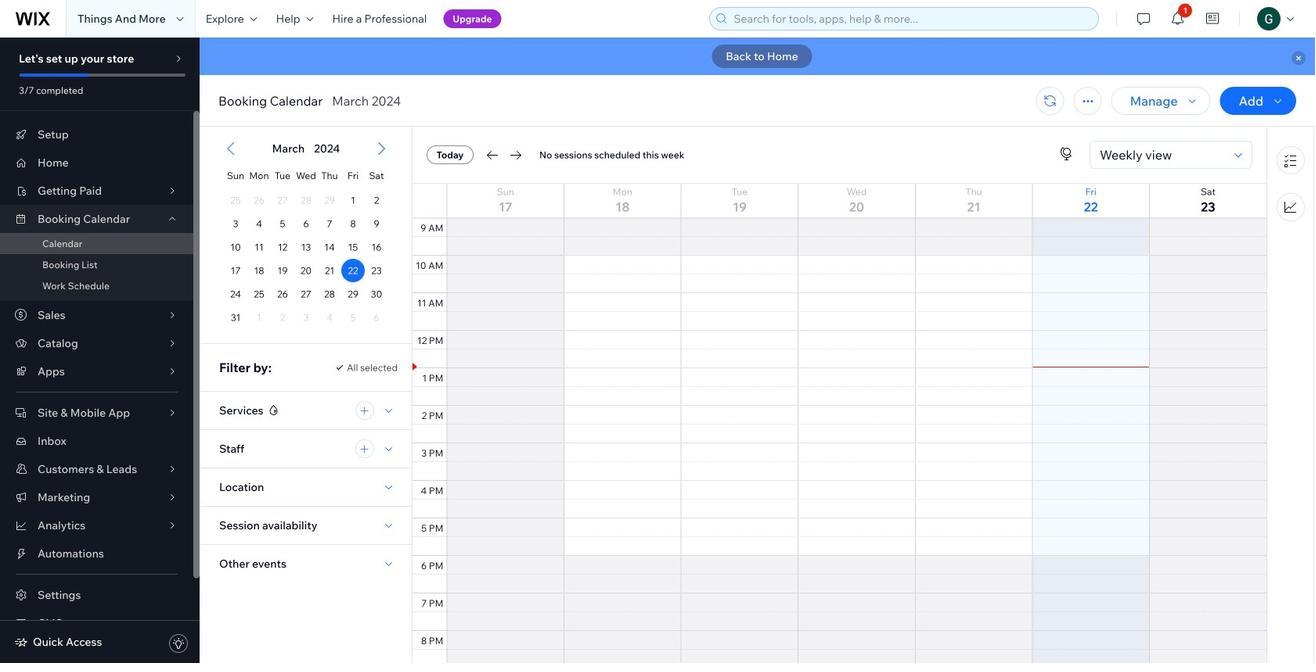 Task type: vqa. For each thing, say whether or not it's contained in the screenshot.
to to the bottom
no



Task type: describe. For each thing, give the bounding box(es) containing it.
friday, march 22, 2024 cell
[[341, 259, 365, 283]]

Search for tools, apps, help & more... field
[[729, 8, 1094, 30]]

0 horizontal spatial grid
[[210, 128, 402, 344]]

1 vertical spatial alert
[[268, 142, 345, 156]]



Task type: locate. For each thing, give the bounding box(es) containing it.
row
[[224, 161, 388, 189], [413, 184, 1267, 218], [224, 189, 388, 212], [224, 212, 388, 236], [224, 236, 388, 259], [224, 259, 388, 283], [224, 283, 388, 306]]

None field
[[1095, 142, 1230, 168]]

0 vertical spatial alert
[[200, 38, 1315, 75]]

grid
[[413, 0, 1267, 664], [210, 128, 402, 344]]

1 horizontal spatial grid
[[413, 0, 1267, 664]]

row group
[[210, 189, 402, 344]]

alert
[[200, 38, 1315, 75], [268, 142, 345, 156]]

menu
[[1268, 137, 1314, 231]]

sidebar element
[[0, 38, 200, 664]]



